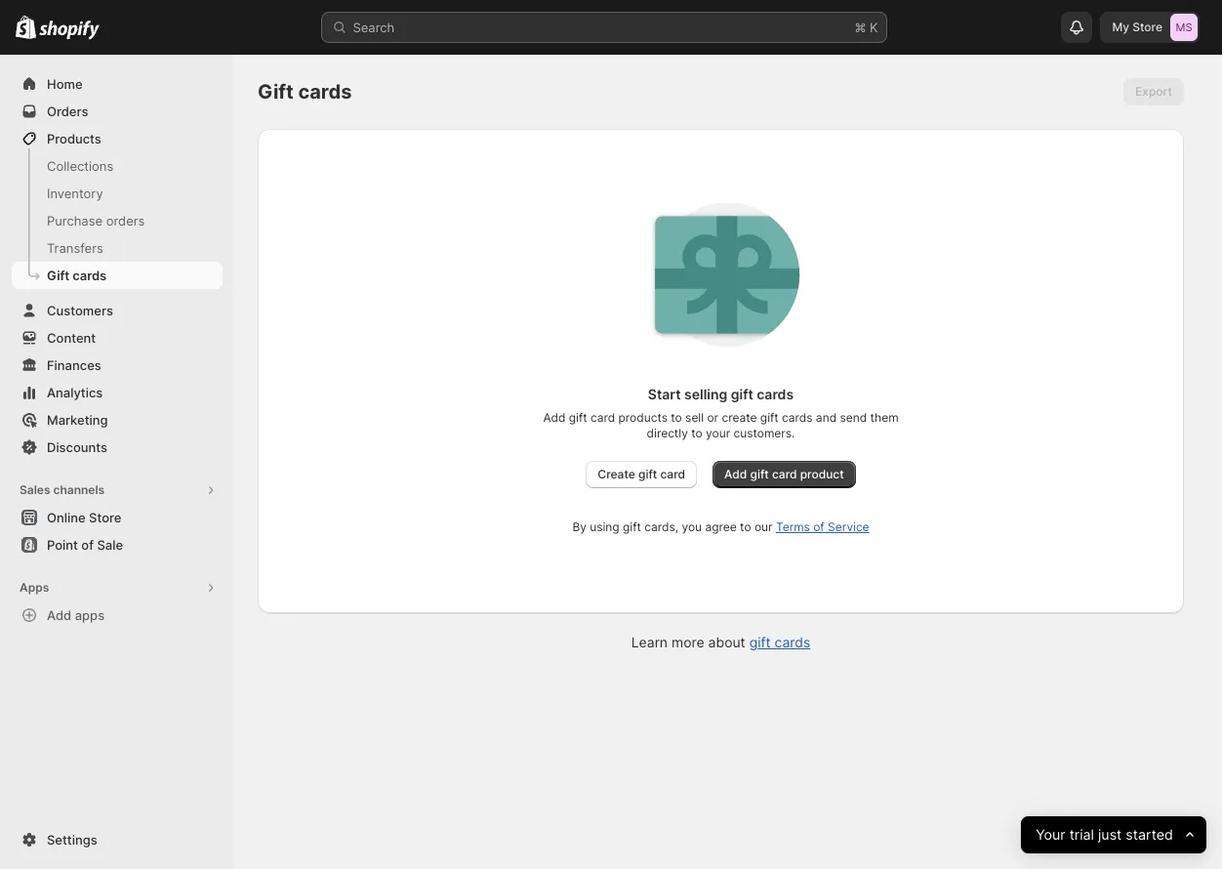 Task type: describe. For each thing, give the bounding box(es) containing it.
export
[[1136, 84, 1173, 99]]

channels
[[53, 482, 105, 497]]

⌘
[[855, 20, 866, 35]]

my store
[[1113, 20, 1163, 34]]

and
[[816, 410, 837, 425]]

orders
[[47, 104, 88, 119]]

finances link
[[12, 352, 223, 379]]

marketing
[[47, 412, 108, 428]]

home link
[[12, 70, 223, 98]]

by
[[573, 519, 587, 534]]

your
[[1036, 826, 1066, 843]]

store for my store
[[1133, 20, 1163, 34]]

search
[[353, 20, 395, 35]]

gift inside 'button'
[[750, 467, 769, 481]]

inventory
[[47, 186, 103, 201]]

terms of service link
[[776, 519, 870, 534]]

apps
[[20, 580, 49, 595]]

sales channels button
[[12, 477, 223, 504]]

my store image
[[1171, 14, 1198, 41]]

by using gift cards, you agree to our terms of service
[[573, 519, 870, 534]]

customers
[[47, 303, 113, 318]]

sales channels
[[20, 482, 105, 497]]

0 horizontal spatial gift cards
[[47, 268, 107, 283]]

you
[[682, 519, 702, 534]]

started
[[1126, 826, 1174, 843]]

add for add gift card products to sell or create gift cards and send them directly to your customers.
[[543, 410, 566, 425]]

purchase orders link
[[12, 207, 223, 234]]

products
[[619, 410, 668, 425]]

marketing link
[[12, 406, 223, 434]]

service
[[828, 519, 870, 534]]

1 horizontal spatial of
[[814, 519, 825, 534]]

0 horizontal spatial shopify image
[[16, 15, 36, 39]]

my
[[1113, 20, 1130, 34]]

add for add gift card product
[[725, 467, 747, 481]]

selling
[[685, 386, 728, 402]]

point of sale link
[[12, 531, 223, 559]]

or
[[707, 410, 719, 425]]

sales
[[20, 482, 50, 497]]

learn
[[631, 634, 668, 650]]

analytics link
[[12, 379, 223, 406]]

finances
[[47, 357, 101, 373]]

start
[[648, 386, 681, 402]]

online store
[[47, 510, 121, 525]]

add gift card product button
[[713, 461, 856, 488]]

orders link
[[12, 98, 223, 125]]

products link
[[12, 125, 223, 152]]

content link
[[12, 324, 223, 352]]

add apps
[[47, 607, 105, 623]]

card for add gift card product
[[772, 467, 797, 481]]

your
[[706, 426, 731, 440]]

1 horizontal spatial gift
[[258, 80, 294, 104]]

card for add gift card products to sell or create gift cards and send them directly to your customers.
[[591, 410, 615, 425]]

create gift card
[[598, 467, 686, 481]]

2 vertical spatial to
[[740, 519, 751, 534]]

trial
[[1070, 826, 1094, 843]]

transfers
[[47, 240, 103, 256]]

gift up customers.
[[760, 410, 779, 425]]

collections link
[[12, 152, 223, 180]]

content
[[47, 330, 96, 346]]

terms
[[776, 519, 810, 534]]

0 vertical spatial to
[[671, 410, 682, 425]]

point of sale button
[[0, 531, 234, 559]]

agree
[[705, 519, 737, 534]]

point
[[47, 537, 78, 553]]

create
[[598, 467, 636, 481]]

gift inside button
[[639, 467, 657, 481]]

gift right using
[[623, 519, 641, 534]]

send
[[840, 410, 867, 425]]

online store button
[[0, 504, 234, 531]]

online store link
[[12, 504, 223, 531]]

⌘ k
[[855, 20, 878, 35]]

products
[[47, 131, 101, 146]]

your trial just started button
[[1021, 816, 1207, 853]]

discounts
[[47, 439, 107, 455]]

analytics
[[47, 385, 103, 400]]

add gift card product
[[725, 467, 844, 481]]

add for add apps
[[47, 607, 72, 623]]

apps
[[75, 607, 105, 623]]



Task type: locate. For each thing, give the bounding box(es) containing it.
add apps button
[[12, 602, 223, 629]]

card left product
[[772, 467, 797, 481]]

gift cards
[[258, 80, 352, 104], [47, 268, 107, 283]]

card left products
[[591, 410, 615, 425]]

0 vertical spatial of
[[814, 519, 825, 534]]

inventory link
[[12, 180, 223, 207]]

card
[[591, 410, 615, 425], [661, 467, 686, 481], [772, 467, 797, 481]]

0 horizontal spatial card
[[591, 410, 615, 425]]

1 horizontal spatial store
[[1133, 20, 1163, 34]]

gift right about
[[750, 634, 771, 650]]

add left products
[[543, 410, 566, 425]]

sale
[[97, 537, 123, 553]]

add down your
[[725, 467, 747, 481]]

settings link
[[12, 826, 223, 853]]

add inside "add gift card products to sell or create gift cards and send them directly to your customers."
[[543, 410, 566, 425]]

to down sell at top right
[[692, 426, 703, 440]]

home
[[47, 76, 83, 92]]

add left apps
[[47, 607, 72, 623]]

discounts link
[[12, 434, 223, 461]]

learn more about gift cards
[[631, 634, 811, 650]]

purchase orders
[[47, 213, 145, 228]]

create gift card button
[[586, 461, 697, 488]]

0 vertical spatial gift cards
[[258, 80, 352, 104]]

create
[[722, 410, 757, 425]]

1 vertical spatial gift cards
[[47, 268, 107, 283]]

cards,
[[645, 519, 679, 534]]

add gift card products to sell or create gift cards and send them directly to your customers.
[[543, 410, 899, 440]]

gift left products
[[569, 410, 587, 425]]

orders
[[106, 213, 145, 228]]

0 vertical spatial gift
[[258, 80, 294, 104]]

card inside "add gift card products to sell or create gift cards and send them directly to your customers."
[[591, 410, 615, 425]]

0 vertical spatial add
[[543, 410, 566, 425]]

using
[[590, 519, 620, 534]]

gift down customers.
[[750, 467, 769, 481]]

add inside 'button'
[[725, 467, 747, 481]]

of inside button
[[81, 537, 94, 553]]

card inside button
[[661, 467, 686, 481]]

purchase
[[47, 213, 103, 228]]

of
[[814, 519, 825, 534], [81, 537, 94, 553]]

our
[[755, 519, 773, 534]]

to
[[671, 410, 682, 425], [692, 426, 703, 440], [740, 519, 751, 534]]

2 horizontal spatial add
[[725, 467, 747, 481]]

1 vertical spatial add
[[725, 467, 747, 481]]

store
[[1133, 20, 1163, 34], [89, 510, 121, 525]]

0 horizontal spatial store
[[89, 510, 121, 525]]

1 horizontal spatial card
[[661, 467, 686, 481]]

card for create gift card
[[661, 467, 686, 481]]

of left sale
[[81, 537, 94, 553]]

1 vertical spatial of
[[81, 537, 94, 553]]

1 horizontal spatial add
[[543, 410, 566, 425]]

start selling gift cards
[[648, 386, 794, 402]]

gift up create
[[731, 386, 754, 402]]

transfers link
[[12, 234, 223, 262]]

customers.
[[734, 426, 795, 440]]

0 horizontal spatial add
[[47, 607, 72, 623]]

apps button
[[12, 574, 223, 602]]

sell
[[686, 410, 704, 425]]

of right terms
[[814, 519, 825, 534]]

gift cards link
[[12, 262, 223, 289]]

collections
[[47, 158, 113, 174]]

add inside button
[[47, 607, 72, 623]]

point of sale
[[47, 537, 123, 553]]

0 horizontal spatial of
[[81, 537, 94, 553]]

online
[[47, 510, 86, 525]]

cards
[[298, 80, 352, 104], [73, 268, 107, 283], [757, 386, 794, 402], [782, 410, 813, 425], [775, 634, 811, 650]]

gift right create
[[639, 467, 657, 481]]

card down directly
[[661, 467, 686, 481]]

1 vertical spatial to
[[692, 426, 703, 440]]

gift cards link
[[750, 634, 811, 650]]

add
[[543, 410, 566, 425], [725, 467, 747, 481], [47, 607, 72, 623]]

store up sale
[[89, 510, 121, 525]]

more
[[672, 634, 705, 650]]

k
[[870, 20, 878, 35]]

export button
[[1124, 78, 1184, 105]]

shopify image
[[16, 15, 36, 39], [39, 20, 100, 40]]

0 horizontal spatial gift
[[47, 268, 69, 283]]

0 horizontal spatial to
[[671, 410, 682, 425]]

1 horizontal spatial to
[[692, 426, 703, 440]]

store inside online store link
[[89, 510, 121, 525]]

store right my
[[1133, 20, 1163, 34]]

1 horizontal spatial shopify image
[[39, 20, 100, 40]]

2 horizontal spatial to
[[740, 519, 751, 534]]

2 horizontal spatial card
[[772, 467, 797, 481]]

settings
[[47, 832, 97, 848]]

gift
[[258, 80, 294, 104], [47, 268, 69, 283]]

1 vertical spatial gift
[[47, 268, 69, 283]]

1 vertical spatial store
[[89, 510, 121, 525]]

about
[[708, 634, 746, 650]]

them
[[871, 410, 899, 425]]

product
[[800, 467, 844, 481]]

1 horizontal spatial gift cards
[[258, 80, 352, 104]]

just
[[1098, 826, 1122, 843]]

0 vertical spatial store
[[1133, 20, 1163, 34]]

store for online store
[[89, 510, 121, 525]]

cards inside "add gift card products to sell or create gift cards and send them directly to your customers."
[[782, 410, 813, 425]]

customers link
[[12, 297, 223, 324]]

to up directly
[[671, 410, 682, 425]]

directly
[[647, 426, 688, 440]]

your trial just started
[[1036, 826, 1174, 843]]

gift
[[731, 386, 754, 402], [569, 410, 587, 425], [760, 410, 779, 425], [639, 467, 657, 481], [750, 467, 769, 481], [623, 519, 641, 534], [750, 634, 771, 650]]

card inside 'button'
[[772, 467, 797, 481]]

2 vertical spatial add
[[47, 607, 72, 623]]

to left our
[[740, 519, 751, 534]]



Task type: vqa. For each thing, say whether or not it's contained in the screenshot.
'1'
no



